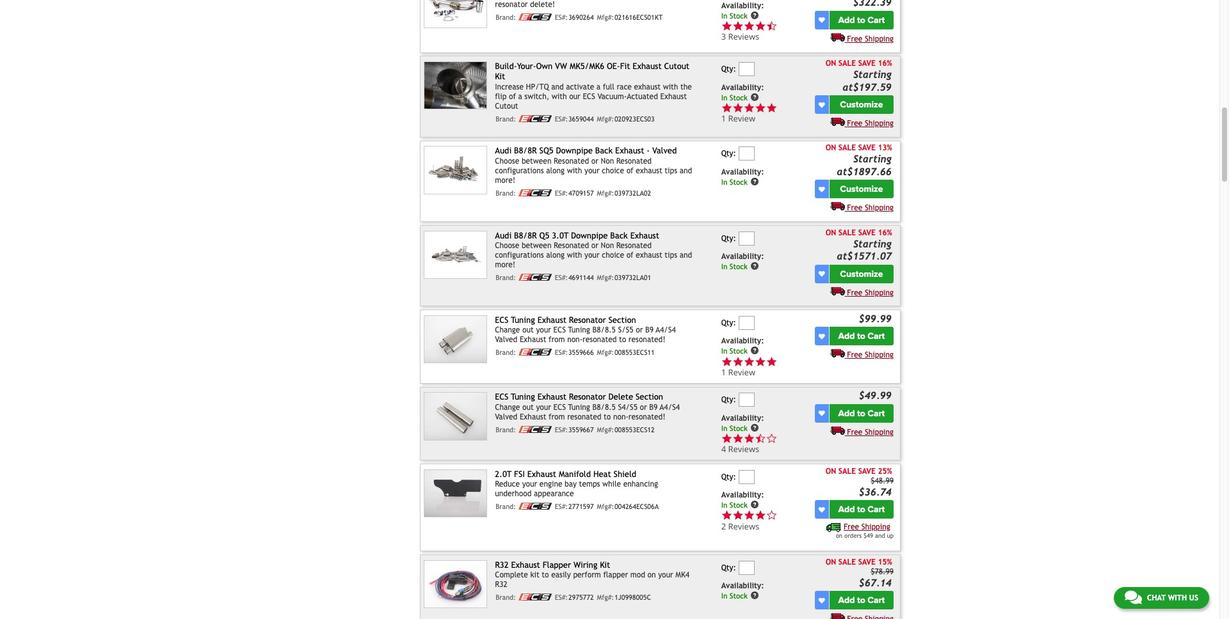 Task type: locate. For each thing, give the bounding box(es) containing it.
with inside audi b8/8r sq5 downpipe back exhaust - valved choose between resonated or non resonated configurations along with your choice of exhaust tips and more!
[[567, 166, 582, 175]]

2 brand: from the top
[[496, 115, 516, 123]]

1 vertical spatial a
[[518, 92, 522, 101]]

s4/s5
[[618, 403, 638, 412]]

section inside ecs tuning exhaust resonator delete section change out your ecs tuning b8/8.5 s4/s5 or b9 a4/s4 valved exhaust from resonated to non-resonated!
[[636, 393, 663, 402]]

1 more! from the top
[[495, 176, 516, 185]]

4 es#: from the top
[[555, 274, 568, 282]]

empty star image right the "4 reviews"
[[766, 433, 777, 445]]

1 mfg#: from the top
[[597, 13, 614, 21]]

exhaust up actuated
[[634, 82, 661, 91]]

3 ecs - corporate logo image from the top
[[518, 189, 552, 196]]

question sign image
[[750, 11, 759, 20], [750, 177, 759, 186], [750, 347, 759, 356], [750, 501, 759, 510]]

add for 2nd add to cart "button" from the bottom
[[838, 505, 855, 516]]

4 sale from the top
[[839, 467, 856, 476]]

0 vertical spatial audi
[[495, 146, 512, 156]]

on
[[836, 533, 843, 540], [648, 571, 656, 580]]

4709157
[[569, 189, 594, 197]]

add to cart for 2nd add to cart "button" from the bottom
[[838, 505, 885, 516]]

your down ecs tuning exhaust resonator delete section "link"
[[536, 403, 551, 412]]

1 vertical spatial b9
[[649, 403, 658, 412]]

0 vertical spatial 1
[[721, 113, 726, 124]]

between
[[522, 157, 552, 166], [522, 241, 552, 250]]

7 qty: from the top
[[721, 564, 736, 573]]

0 horizontal spatial cutout
[[495, 102, 518, 111]]

half star image
[[766, 20, 777, 32], [755, 433, 766, 445]]

cart for es#3690264 - 021616ecs01kt - b9 t304 stainless steel 3.0" downpipe - let your engine breathe and growl with our front resonator delete! - ecs - audi image
[[868, 15, 885, 26]]

customize link down $197.59
[[830, 95, 894, 114]]

1 vertical spatial customize
[[840, 184, 883, 195]]

b8/8.5 left "s/s5"
[[593, 326, 616, 335]]

kit inside the build-your-own vw mk5/mk6 oe-fit exhaust cutout kit increase hp/tq and activate a full race exhaust with the flip of a switch, with our ecs vacuum-actuated exhaust cutout
[[495, 72, 505, 82]]

build-your-own vw mk5/mk6 oe-fit exhaust cutout kit link
[[495, 62, 690, 82]]

2 empty star image from the top
[[766, 510, 777, 522]]

2 1 review from the top
[[721, 367, 756, 378]]

ecs - corporate logo image for between
[[518, 189, 552, 196]]

valved right es#3559666 - 008553ecs11 - ecs tuning exhaust resonator section - change out your ecs tuning b8/8.5 s/s5 or b9 a4/s4 valved exhaust from non-resonated to resonated! - ecs - audi image
[[495, 336, 518, 345]]

2 vertical spatial valved
[[495, 413, 518, 422]]

2 es#: from the top
[[555, 115, 568, 123]]

0 vertical spatial on sale save 16%
[[826, 59, 892, 68]]

save inside on sale save 25% $48.99 $36.74
[[858, 467, 876, 476]]

0 vertical spatial b8/8r
[[514, 146, 537, 156]]

0 vertical spatial on
[[836, 533, 843, 540]]

choice
[[602, 166, 624, 175], [602, 251, 624, 260]]

4 stock from the top
[[730, 262, 748, 271]]

us
[[1189, 594, 1199, 603]]

out
[[522, 326, 534, 335], [522, 403, 534, 412]]

1 question sign image from the top
[[750, 11, 759, 20]]

shipping
[[865, 34, 894, 43], [865, 119, 894, 128], [865, 204, 894, 213], [865, 289, 894, 298], [865, 351, 894, 360], [865, 428, 894, 437], [862, 523, 890, 532]]

1 cart from the top
[[868, 15, 885, 26]]

2 on sale save 16% from the top
[[826, 228, 892, 237]]

15%
[[878, 558, 892, 567]]

es#: 4691144 mfg#: 039732la01
[[555, 274, 651, 282]]

1 horizontal spatial non-
[[613, 413, 629, 422]]

free shipping down $99.99
[[847, 351, 894, 360]]

es#4691144 - 039732la01 - audi b8/8r q5 3.0t downpipe back exhaust - choose between resonated or non resonated configurations along with your choice of exhaust tips and more! - ecs - audi image
[[424, 231, 487, 279]]

valved inside ecs tuning exhaust resonator delete section change out your ecs tuning b8/8.5 s4/s5 or b9 a4/s4 valved exhaust from resonated to non-resonated!
[[495, 413, 518, 422]]

half star image right 3 reviews
[[766, 20, 777, 32]]

audi inside audi b8/8r sq5 downpipe back exhaust - valved choose between resonated or non resonated configurations along with your choice of exhaust tips and more!
[[495, 146, 512, 156]]

1 vertical spatial 16%
[[878, 228, 892, 237]]

along down sq5
[[546, 166, 565, 175]]

build-
[[495, 62, 517, 71]]

brand: right es#4691144 - 039732la01 - audi b8/8r q5 3.0t downpipe back exhaust - choose between resonated or non resonated configurations along with your choice of exhaust tips and more! - ecs - audi image
[[496, 274, 516, 282]]

at for $197.59
[[843, 81, 853, 93]]

2771597
[[569, 503, 594, 511]]

1 vertical spatial configurations
[[495, 251, 544, 260]]

or inside audi b8/8r q5 3.0t downpipe back exhaust choose between resonated or non resonated configurations along with your choice of exhaust tips and more!
[[592, 241, 599, 250]]

qty: for ecs tuning exhaust resonator section
[[721, 319, 736, 328]]

0 vertical spatial valved
[[652, 146, 677, 156]]

appearance
[[534, 490, 574, 499]]

availability:
[[721, 1, 764, 10], [721, 83, 764, 92], [721, 168, 764, 177], [721, 252, 764, 261], [721, 337, 764, 346], [721, 414, 764, 423], [721, 491, 764, 500], [721, 582, 764, 591]]

es#: for mk5/mk6
[[555, 115, 568, 123]]

brand: for 2.0t fsi exhaust manifold heat shield
[[496, 503, 516, 511]]

es#: left '2975772'
[[555, 594, 568, 602]]

1 vertical spatial choose
[[495, 241, 519, 250]]

1 vertical spatial of
[[627, 166, 634, 175]]

on sale save 16% up $197.59
[[826, 59, 892, 68]]

3 reviews from the top
[[728, 521, 759, 533]]

2 vertical spatial customize link
[[830, 265, 894, 283]]

0 vertical spatial downpipe
[[556, 146, 593, 156]]

1 b8/8.5 from the top
[[593, 326, 616, 335]]

ecs - corporate logo image for tuning
[[518, 349, 552, 356]]

a4/s4 right s4/s5
[[660, 403, 680, 412]]

free shipping up $197.59
[[847, 34, 894, 43]]

choice up es#: 4709157 mfg#: 039732la02
[[602, 166, 624, 175]]

2 resonated! from the top
[[629, 413, 666, 422]]

save for $1897.66
[[858, 144, 876, 153]]

between down sq5
[[522, 157, 552, 166]]

1 vertical spatial kit
[[600, 561, 610, 570]]

1 review link
[[721, 102, 813, 124], [721, 113, 777, 124], [721, 356, 813, 378], [721, 367, 777, 378]]

at for $1897.66
[[837, 166, 847, 177]]

resonated! up 008553ecs12
[[629, 413, 666, 422]]

3 cart from the top
[[868, 408, 885, 419]]

from inside ecs tuning exhaust resonator section change out your ecs tuning b8/8.5 s/s5 or b9 a4/s4 valved exhaust from non-resonated to resonated!
[[549, 336, 565, 345]]

1 review
[[721, 113, 756, 124], [721, 367, 756, 378]]

2 vertical spatial reviews
[[728, 521, 759, 533]]

cart for es#3559667 - 008553ecs12 - ecs tuning exhaust resonator delete section  - change out your ecs tuning b8/8.5 s4/s5 or b9 a4/s4 valved exhaust from resonated to non-resonated! - ecs - audi image
[[868, 408, 885, 419]]

4 on from the top
[[826, 467, 836, 476]]

1 vertical spatial a4/s4
[[660, 403, 680, 412]]

1 vertical spatial starting at
[[837, 153, 892, 177]]

shipping down $49.99
[[865, 428, 894, 437]]

vacuum-
[[598, 92, 627, 101]]

1 vertical spatial on
[[648, 571, 656, 580]]

from inside ecs tuning exhaust resonator delete section change out your ecs tuning b8/8.5 s4/s5 or b9 a4/s4 valved exhaust from resonated to non-resonated!
[[549, 413, 565, 422]]

5 on from the top
[[826, 558, 836, 567]]

tips inside audi b8/8r sq5 downpipe back exhaust - valved choose between resonated or non resonated configurations along with your choice of exhaust tips and more!
[[665, 166, 677, 175]]

2 3 reviews link from the top
[[721, 31, 777, 43]]

non- inside ecs tuning exhaust resonator section change out your ecs tuning b8/8.5 s/s5 or b9 a4/s4 valved exhaust from non-resonated to resonated!
[[567, 336, 583, 345]]

audi left sq5
[[495, 146, 512, 156]]

exhaust inside '2.0t fsi exhaust manifold heat shield reduce your engine bay temps while enhancing underhood appearance'
[[527, 470, 556, 479]]

0 vertical spatial b9
[[645, 326, 654, 335]]

along inside audi b8/8r sq5 downpipe back exhaust - valved choose between resonated or non resonated configurations along with your choice of exhaust tips and more!
[[546, 166, 565, 175]]

3 add to cart button from the top
[[830, 405, 894, 423]]

ecs - corporate logo image down sq5
[[518, 189, 552, 196]]

reviews
[[728, 31, 759, 43], [728, 444, 759, 456], [728, 521, 759, 533]]

exhaust inside audi b8/8r sq5 downpipe back exhaust - valved choose between resonated or non resonated configurations along with your choice of exhaust tips and more!
[[615, 146, 644, 156]]

your down audi b8/8r q5 3.0t downpipe back exhaust link
[[585, 251, 600, 260]]

exhaust
[[634, 82, 661, 91], [636, 166, 663, 175], [636, 251, 663, 260]]

1 configurations from the top
[[495, 166, 544, 175]]

starting at for $1571.07
[[837, 238, 892, 262]]

qty: for r32 exhaust flapper wiring kit
[[721, 564, 736, 573]]

kit up flapper
[[600, 561, 610, 570]]

non-
[[567, 336, 583, 345], [613, 413, 629, 422]]

1 vertical spatial along
[[546, 251, 565, 260]]

1 non from the top
[[601, 157, 614, 166]]

1 vertical spatial audi
[[495, 231, 512, 241]]

1 vertical spatial change
[[495, 403, 520, 412]]

1 vertical spatial tips
[[665, 251, 677, 260]]

a4/s4
[[656, 326, 676, 335], [660, 403, 680, 412]]

b8/8r for $1897.66
[[514, 146, 537, 156]]

question sign image for 3 reviews
[[750, 11, 759, 20]]

to
[[857, 15, 866, 26], [857, 331, 866, 342], [619, 336, 626, 345], [857, 408, 866, 419], [604, 413, 611, 422], [857, 505, 866, 516], [542, 571, 549, 580], [857, 596, 866, 606]]

0 vertical spatial non
[[601, 157, 614, 166]]

audi left q5
[[495, 231, 512, 241]]

2 out from the top
[[522, 403, 534, 412]]

mfg#: right 4691144
[[597, 274, 614, 282]]

empty star image right 2 reviews
[[766, 510, 777, 522]]

0 vertical spatial exhaust
[[634, 82, 661, 91]]

4
[[721, 444, 726, 456]]

1 audi from the top
[[495, 146, 512, 156]]

resonator for 1
[[569, 316, 606, 325]]

1 vertical spatial free shipping image
[[830, 613, 845, 620]]

add to wish list image
[[819, 17, 825, 23], [819, 186, 825, 193], [819, 271, 825, 277], [819, 334, 825, 340], [819, 411, 825, 417], [819, 507, 825, 513], [819, 598, 825, 604]]

brand: for ecs tuning exhaust resonator delete section
[[496, 426, 516, 434]]

add to wish list image for 2nd add to cart "button" from the bottom
[[819, 507, 825, 513]]

2 r32 from the top
[[495, 581, 508, 590]]

2 16% from the top
[[878, 228, 892, 237]]

0 horizontal spatial non-
[[567, 336, 583, 345]]

1 vertical spatial resonated
[[567, 413, 602, 422]]

4 in from the top
[[721, 262, 728, 271]]

3 reviews link
[[721, 20, 813, 43], [721, 31, 777, 43]]

0 vertical spatial reviews
[[728, 31, 759, 43]]

brand: up 2.0t
[[496, 426, 516, 434]]

audi b8/8r sq5 downpipe back exhaust - valved link
[[495, 146, 677, 156]]

0 vertical spatial 16%
[[878, 59, 892, 68]]

of up 039732la01
[[627, 251, 634, 260]]

save
[[858, 59, 876, 68], [858, 144, 876, 153], [858, 228, 876, 237], [858, 467, 876, 476], [858, 558, 876, 567]]

a down increase
[[518, 92, 522, 101]]

resonator inside ecs tuning exhaust resonator section change out your ecs tuning b8/8.5 s/s5 or b9 a4/s4 valved exhaust from non-resonated to resonated!
[[569, 316, 606, 325]]

1 vertical spatial 1
[[721, 367, 726, 378]]

es#: for back
[[555, 189, 568, 197]]

1 horizontal spatial on
[[836, 533, 843, 540]]

2 b8/8r from the top
[[514, 231, 537, 241]]

3 brand: from the top
[[496, 189, 516, 197]]

es#3559667 - 008553ecs12 - ecs tuning exhaust resonator delete section  - change out your ecs tuning b8/8.5 s4/s5 or b9 a4/s4 valved exhaust from resonated to non-resonated! - ecs - audi image
[[424, 393, 487, 441]]

ecs - corporate logo image for kit
[[518, 115, 552, 122]]

on for $1897.66
[[826, 144, 836, 153]]

2 vertical spatial at
[[837, 250, 847, 262]]

out down ecs tuning exhaust resonator section link
[[522, 326, 534, 335]]

your inside audi b8/8r q5 3.0t downpipe back exhaust choose between resonated or non resonated configurations along with your choice of exhaust tips and more!
[[585, 251, 600, 260]]

mfg#: for section
[[597, 349, 614, 357]]

free down $99.99
[[847, 351, 863, 360]]

b8/8r
[[514, 146, 537, 156], [514, 231, 537, 241]]

question sign image
[[750, 93, 759, 102], [750, 262, 759, 271], [750, 424, 759, 433], [750, 592, 759, 601]]

underhood
[[495, 490, 532, 499]]

from down ecs tuning exhaust resonator delete section "link"
[[549, 413, 565, 422]]

ecs - corporate logo image
[[518, 13, 552, 20], [518, 115, 552, 122], [518, 189, 552, 196], [518, 274, 552, 281], [518, 349, 552, 356], [518, 426, 552, 433], [518, 503, 552, 510], [518, 594, 552, 601]]

empty star image
[[766, 433, 777, 445], [766, 510, 777, 522]]

stock
[[730, 11, 748, 20], [730, 93, 748, 102], [730, 178, 748, 187], [730, 262, 748, 271], [730, 347, 748, 356], [730, 424, 748, 433], [730, 501, 748, 510], [730, 592, 748, 601]]

2 resonator from the top
[[569, 393, 606, 402]]

1 customize from the top
[[840, 99, 883, 110]]

es#: 3659044 mfg#: 020923ecs03
[[555, 115, 655, 123]]

1 add from the top
[[838, 15, 855, 26]]

and inside audi b8/8r sq5 downpipe back exhaust - valved choose between resonated or non resonated configurations along with your choice of exhaust tips and more!
[[680, 166, 692, 175]]

1 vertical spatial at
[[837, 166, 847, 177]]

mfg#: for heat
[[597, 503, 614, 511]]

brand: for build-your-own vw mk5/mk6 oe-fit exhaust cutout kit
[[496, 115, 516, 123]]

1 vertical spatial valved
[[495, 336, 518, 345]]

qty:
[[721, 65, 736, 74], [721, 149, 736, 158], [721, 234, 736, 243], [721, 319, 736, 328], [721, 396, 736, 405], [721, 473, 736, 482], [721, 564, 736, 573]]

audi inside audi b8/8r q5 3.0t downpipe back exhaust choose between resonated or non resonated configurations along with your choice of exhaust tips and more!
[[495, 231, 512, 241]]

choice inside audi b8/8r sq5 downpipe back exhaust - valved choose between resonated or non resonated configurations along with your choice of exhaust tips and more!
[[602, 166, 624, 175]]

1 vertical spatial non
[[601, 241, 614, 250]]

qty: for audi b8/8r sq5 downpipe back exhaust - valved
[[721, 149, 736, 158]]

customize link for $1897.66
[[830, 180, 894, 199]]

0 horizontal spatial on
[[648, 571, 656, 580]]

on sale save 15% $78.99 $67.14
[[826, 558, 894, 589]]

5 add to wish list image from the top
[[819, 411, 825, 417]]

add to wish list image
[[819, 102, 825, 108]]

sale inside on sale save 25% $48.99 $36.74
[[839, 467, 856, 476]]

3 save from the top
[[858, 228, 876, 237]]

1 free shipping from the top
[[847, 34, 894, 43]]

1 out from the top
[[522, 326, 534, 335]]

save up $48.99
[[858, 467, 876, 476]]

b9 inside ecs tuning exhaust resonator delete section change out your ecs tuning b8/8.5 s4/s5 or b9 a4/s4 valved exhaust from resonated to non-resonated!
[[649, 403, 658, 412]]

0 vertical spatial resonator
[[569, 316, 606, 325]]

reviews right the "4"
[[728, 444, 759, 456]]

add to cart button
[[830, 11, 894, 29], [830, 327, 894, 346], [830, 405, 894, 423], [830, 501, 894, 519], [830, 592, 894, 610]]

mfg#: right 4709157
[[597, 189, 614, 197]]

0 vertical spatial back
[[595, 146, 613, 156]]

non
[[601, 157, 614, 166], [601, 241, 614, 250]]

es#: left 4709157
[[555, 189, 568, 197]]

0 vertical spatial choice
[[602, 166, 624, 175]]

exhaust down -
[[636, 166, 663, 175]]

non down audi b8/8r sq5 downpipe back exhaust - valved link
[[601, 157, 614, 166]]

or
[[592, 157, 599, 166], [592, 241, 599, 250], [636, 326, 643, 335], [640, 403, 647, 412]]

along down 3.0t on the top of page
[[546, 251, 565, 260]]

0 vertical spatial resonated
[[583, 336, 617, 345]]

comments image
[[1125, 590, 1142, 606]]

choose inside audi b8/8r sq5 downpipe back exhaust - valved choose between resonated or non resonated configurations along with your choice of exhaust tips and more!
[[495, 157, 519, 166]]

free shipping up on sale save 13%
[[847, 119, 894, 128]]

and inside "free shipping on orders $49 and up"
[[875, 533, 885, 540]]

or right "s/s5"
[[636, 326, 643, 335]]

add to wish list image for es#3559667 - 008553ecs12 - ecs tuning exhaust resonator delete section  - change out your ecs tuning b8/8.5 s4/s5 or b9 a4/s4 valved exhaust from resonated to non-resonated! - ecs - audi image's add to cart "button"
[[819, 411, 825, 417]]

es#: for downpipe
[[555, 274, 568, 282]]

sale up "$1571.07"
[[839, 228, 856, 237]]

exhaust up kit
[[511, 561, 540, 570]]

5 save from the top
[[858, 558, 876, 567]]

exhaust inside 'r32 exhaust flapper wiring kit complete kit to easily perform flapper mod on your mk4 r32'
[[511, 561, 540, 570]]

039732la02
[[615, 189, 651, 197]]

brand: up build-
[[496, 13, 516, 21]]

es#: 2975772 mfg#: 1j0998005c
[[555, 594, 651, 602]]

0 horizontal spatial kit
[[495, 72, 505, 82]]

es#: down "appearance"
[[555, 503, 568, 511]]

add for add to cart "button" corresponding to es#3559666 - 008553ecs11 - ecs tuning exhaust resonator section - change out your ecs tuning b8/8.5 s/s5 or b9 a4/s4 valved exhaust from non-resonated to resonated! - ecs - audi image
[[838, 331, 855, 342]]

1 vertical spatial cutout
[[495, 102, 518, 111]]

0 vertical spatial review
[[728, 113, 756, 124]]

1 vertical spatial reviews
[[728, 444, 759, 456]]

activate
[[566, 82, 594, 91]]

2 vertical spatial starting at
[[837, 238, 892, 262]]

configurations inside audi b8/8r sq5 downpipe back exhaust - valved choose between resonated or non resonated configurations along with your choice of exhaust tips and more!
[[495, 166, 544, 175]]

mfg#: for back
[[597, 189, 614, 197]]

from down ecs tuning exhaust resonator section link
[[549, 336, 565, 345]]

b8/8r inside audi b8/8r sq5 downpipe back exhaust - valved choose between resonated or non resonated configurations along with your choice of exhaust tips and more!
[[514, 146, 537, 156]]

2 change from the top
[[495, 403, 520, 412]]

1 for ecs tuning exhaust resonator section
[[721, 367, 726, 378]]

2 free shipping from the top
[[847, 119, 894, 128]]

sale for $197.59
[[839, 59, 856, 68]]

star image
[[721, 20, 733, 32], [733, 20, 744, 32], [721, 102, 733, 113], [755, 102, 766, 113], [766, 102, 777, 113], [721, 356, 733, 368], [744, 433, 755, 445], [721, 510, 733, 522], [733, 510, 744, 522], [744, 510, 755, 522]]

r32 down complete
[[495, 581, 508, 590]]

customize link for $197.59
[[830, 95, 894, 114]]

with left "us" on the bottom right of page
[[1168, 594, 1187, 603]]

5 mfg#: from the top
[[597, 349, 614, 357]]

ecs - corporate logo image down q5
[[518, 274, 552, 281]]

brand:
[[496, 13, 516, 21], [496, 115, 516, 123], [496, 189, 516, 197], [496, 274, 516, 282], [496, 349, 516, 357], [496, 426, 516, 434], [496, 503, 516, 511], [496, 594, 516, 602]]

ecs tuning exhaust resonator section link
[[495, 316, 636, 325]]

or down audi b8/8r q5 3.0t downpipe back exhaust link
[[592, 241, 599, 250]]

1 empty star image from the top
[[766, 433, 777, 445]]

starting up $197.59
[[854, 69, 892, 80]]

1 add to cart from the top
[[838, 15, 885, 26]]

6 availability: in stock from the top
[[721, 414, 764, 433]]

resonated down audi b8/8r sq5 downpipe back exhaust - valved link
[[554, 157, 589, 166]]

on inside "free shipping on orders $49 and up"
[[836, 533, 843, 540]]

of down increase
[[509, 92, 516, 101]]

1 review for ecs tuning exhaust resonator section
[[721, 367, 756, 378]]

16% up "$1571.07"
[[878, 228, 892, 237]]

more! right es#4709157 - 039732la02 - audi b8/8r sq5 downpipe back exhaust - valved - choose between resonated or non resonated configurations along with your choice of exhaust tips and more! - ecs - audi image
[[495, 176, 516, 185]]

3559666
[[569, 349, 594, 357]]

resonator for 4
[[569, 393, 606, 402]]

back inside audi b8/8r sq5 downpipe back exhaust - valved choose between resonated or non resonated configurations along with your choice of exhaust tips and more!
[[595, 146, 613, 156]]

exhaust left -
[[615, 146, 644, 156]]

0 vertical spatial a4/s4
[[656, 326, 676, 335]]

3690264
[[569, 13, 594, 21]]

your inside '2.0t fsi exhaust manifold heat shield reduce your engine bay temps while enhancing underhood appearance'
[[522, 480, 537, 489]]

s/s5
[[618, 326, 634, 335]]

free shipping down $49.99
[[847, 428, 894, 437]]

3 availability: in stock from the top
[[721, 168, 764, 187]]

save up "$1571.07"
[[858, 228, 876, 237]]

back down es#: 3659044 mfg#: 020923ecs03
[[595, 146, 613, 156]]

2 qty: from the top
[[721, 149, 736, 158]]

valved right es#3559667 - 008553ecs12 - ecs tuning exhaust resonator delete section  - change out your ecs tuning b8/8.5 s4/s5 or b9 a4/s4 valved exhaust from resonated to non-resonated! - ecs - audi image
[[495, 413, 518, 422]]

0 vertical spatial empty star image
[[766, 433, 777, 445]]

0 vertical spatial cutout
[[664, 62, 690, 71]]

r32 up complete
[[495, 561, 509, 570]]

4 add to wish list image from the top
[[819, 334, 825, 340]]

0 vertical spatial out
[[522, 326, 534, 335]]

section
[[609, 316, 636, 325], [636, 393, 663, 402]]

reviews right 2
[[728, 521, 759, 533]]

0 vertical spatial configurations
[[495, 166, 544, 175]]

2 vertical spatial exhaust
[[636, 251, 663, 260]]

resonated
[[554, 157, 589, 166], [616, 157, 652, 166], [554, 241, 589, 250], [616, 241, 652, 250]]

brand: down complete
[[496, 594, 516, 602]]

es#: left 3559667
[[555, 426, 568, 434]]

b8/8r left q5
[[514, 231, 537, 241]]

1 vertical spatial starting
[[854, 153, 892, 165]]

5 add from the top
[[838, 596, 855, 606]]

audi b8/8r q5 3.0t downpipe back exhaust link
[[495, 231, 659, 241]]

1 horizontal spatial kit
[[600, 561, 610, 570]]

2 starting from the top
[[854, 153, 892, 165]]

2 along from the top
[[546, 251, 565, 260]]

add to cart button for es#3559667 - 008553ecs12 - ecs tuning exhaust resonator delete section  - change out your ecs tuning b8/8.5 s4/s5 or b9 a4/s4 valved exhaust from resonated to non-resonated! - ecs - audi image
[[830, 405, 894, 423]]

free shipping
[[847, 34, 894, 43], [847, 119, 894, 128], [847, 204, 894, 213], [847, 289, 894, 298], [847, 351, 894, 360], [847, 428, 894, 437]]

orders
[[844, 533, 862, 540]]

non inside audi b8/8r sq5 downpipe back exhaust - valved choose between resonated or non resonated configurations along with your choice of exhaust tips and more!
[[601, 157, 614, 166]]

ecs - corporate logo image for ecs
[[518, 426, 552, 433]]

save inside on sale save 15% $78.99 $67.14
[[858, 558, 876, 567]]

1 horizontal spatial a
[[597, 82, 601, 91]]

ecs tuning exhaust resonator delete section change out your ecs tuning b8/8.5 s4/s5 or b9 a4/s4 valved exhaust from resonated to non-resonated!
[[495, 393, 680, 422]]

audi for $1897.66
[[495, 146, 512, 156]]

mfg#: down vacuum-
[[597, 115, 614, 123]]

heat
[[593, 470, 611, 479]]

a left full
[[597, 82, 601, 91]]

2 vertical spatial customize
[[840, 269, 883, 280]]

add for add to cart "button" related to es#3690264 - 021616ecs01kt - b9 t304 stainless steel 3.0" downpipe - let your engine breathe and growl with our front resonator delete! - ecs - audi image
[[838, 15, 855, 26]]

1 vertical spatial exhaust
[[636, 166, 663, 175]]

your
[[585, 166, 600, 175], [585, 251, 600, 260], [536, 326, 551, 335], [536, 403, 551, 412], [522, 480, 537, 489], [658, 571, 673, 580]]

1 vertical spatial r32
[[495, 581, 508, 590]]

8 availability: from the top
[[721, 582, 764, 591]]

7 mfg#: from the top
[[597, 503, 614, 511]]

resonated! inside ecs tuning exhaust resonator delete section change out your ecs tuning b8/8.5 s4/s5 or b9 a4/s4 valved exhaust from resonated to non-resonated!
[[629, 413, 666, 422]]

add to cart button for es#3559666 - 008553ecs11 - ecs tuning exhaust resonator section - change out your ecs tuning b8/8.5 s/s5 or b9 a4/s4 valved exhaust from non-resonated to resonated! - ecs - audi image
[[830, 327, 894, 346]]

out inside ecs tuning exhaust resonator delete section change out your ecs tuning b8/8.5 s4/s5 or b9 a4/s4 valved exhaust from resonated to non-resonated!
[[522, 403, 534, 412]]

8 ecs - corporate logo image from the top
[[518, 594, 552, 601]]

and inside the build-your-own vw mk5/mk6 oe-fit exhaust cutout kit increase hp/tq and activate a full race exhaust with the flip of a switch, with our ecs vacuum-actuated exhaust cutout
[[551, 82, 564, 91]]

with down audi b8/8r sq5 downpipe back exhaust - valved link
[[567, 166, 582, 175]]

review for ecs tuning exhaust resonator section
[[728, 367, 756, 378]]

manifold
[[559, 470, 591, 479]]

1 vertical spatial b8/8.5
[[593, 403, 616, 412]]

0 vertical spatial between
[[522, 157, 552, 166]]

1 vertical spatial from
[[549, 413, 565, 422]]

availability: for fourth question sign image from the bottom of the page
[[721, 83, 764, 92]]

save up $197.59
[[858, 59, 876, 68]]

brand: down underhood at the bottom left of the page
[[496, 503, 516, 511]]

1 vertical spatial customize link
[[830, 180, 894, 199]]

review for build-your-own vw mk5/mk6 oe-fit exhaust cutout kit
[[728, 113, 756, 124]]

mfg#: for delete
[[597, 426, 614, 434]]

mfg#: right the 3559666
[[597, 349, 614, 357]]

5 add to cart from the top
[[838, 596, 885, 606]]

your down audi b8/8r sq5 downpipe back exhaust - valved link
[[585, 166, 600, 175]]

your inside ecs tuning exhaust resonator delete section change out your ecs tuning b8/8.5 s4/s5 or b9 a4/s4 valved exhaust from resonated to non-resonated!
[[536, 403, 551, 412]]

your inside audi b8/8r sq5 downpipe back exhaust - valved choose between resonated or non resonated configurations along with your choice of exhaust tips and more!
[[585, 166, 600, 175]]

on right mod
[[648, 571, 656, 580]]

-
[[647, 146, 650, 156]]

0 vertical spatial customize
[[840, 99, 883, 110]]

6 mfg#: from the top
[[597, 426, 614, 434]]

3 starting from the top
[[854, 238, 892, 249]]

0 vertical spatial section
[[609, 316, 636, 325]]

exhaust up 039732la01
[[630, 231, 659, 241]]

es#2771597 - 004264ecs06a - 2.0t fsi exhaust manifold heat shield - reduce your engine bay temps while enhancing underhood appearance - ecs - audi volkswagen image
[[424, 470, 487, 518]]

change inside ecs tuning exhaust resonator delete section change out your ecs tuning b8/8.5 s4/s5 or b9 a4/s4 valved exhaust from resonated to non-resonated!
[[495, 403, 520, 412]]

configurations down q5
[[495, 251, 544, 260]]

resonated inside ecs tuning exhaust resonator section change out your ecs tuning b8/8.5 s/s5 or b9 a4/s4 valved exhaust from non-resonated to resonated!
[[583, 336, 617, 345]]

shield
[[614, 470, 636, 479]]

0 vertical spatial starting at
[[843, 69, 892, 93]]

3 on from the top
[[826, 228, 836, 237]]

1 starting from the top
[[854, 69, 892, 80]]

0 vertical spatial starting
[[854, 69, 892, 80]]

resonator inside ecs tuning exhaust resonator delete section change out your ecs tuning b8/8.5 s4/s5 or b9 a4/s4 valved exhaust from resonated to non-resonated!
[[569, 393, 606, 402]]

mfg#: for mk5/mk6
[[597, 115, 614, 123]]

1 vertical spatial non-
[[613, 413, 629, 422]]

starting at for $197.59
[[843, 69, 892, 93]]

shipping inside "free shipping on orders $49 and up"
[[862, 523, 890, 532]]

free shipping on orders $49 and up
[[836, 523, 894, 540]]

question sign image for 2 reviews
[[750, 501, 759, 510]]

free inside "free shipping on orders $49 and up"
[[844, 523, 859, 532]]

sale left 25%
[[839, 467, 856, 476]]

$49.99
[[859, 390, 892, 402]]

2 vertical spatial of
[[627, 251, 634, 260]]

or inside ecs tuning exhaust resonator section change out your ecs tuning b8/8.5 s/s5 or b9 a4/s4 valved exhaust from non-resonated to resonated!
[[636, 326, 643, 335]]

2 sale from the top
[[839, 144, 856, 153]]

and
[[551, 82, 564, 91], [680, 166, 692, 175], [680, 251, 692, 260], [875, 533, 885, 540]]

change right es#3559666 - 008553ecs11 - ecs tuning exhaust resonator section - change out your ecs tuning b8/8.5 s/s5 or b9 a4/s4 valved exhaust from non-resonated to resonated! - ecs - audi image
[[495, 326, 520, 335]]

brand: right es#4709157 - 039732la02 - audi b8/8r sq5 downpipe back exhaust - valved - choose between resonated or non resonated configurations along with your choice of exhaust tips and more! - ecs - audi image
[[496, 189, 516, 197]]

non inside audi b8/8r q5 3.0t downpipe back exhaust choose between resonated or non resonated configurations along with your choice of exhaust tips and more!
[[601, 241, 614, 250]]

2 vertical spatial starting
[[854, 238, 892, 249]]

es#3559666 - 008553ecs11 - ecs tuning exhaust resonator section - change out your ecs tuning b8/8.5 s/s5 or b9 a4/s4 valved exhaust from non-resonated to resonated! - ecs - audi image
[[424, 316, 487, 364]]

0 vertical spatial tips
[[665, 166, 677, 175]]

starting up $1897.66
[[854, 153, 892, 165]]

star image
[[744, 20, 755, 32], [755, 20, 766, 32], [733, 102, 744, 113], [744, 102, 755, 113], [733, 356, 744, 368], [744, 356, 755, 368], [755, 356, 766, 368], [766, 356, 777, 368], [721, 433, 733, 445], [733, 433, 744, 445], [755, 510, 766, 522]]

downpipe right 3.0t on the top of page
[[571, 231, 608, 241]]

availability: for question sign icon corresponding to 3 reviews
[[721, 1, 764, 10]]

2 customize link from the top
[[830, 180, 894, 199]]

2 from from the top
[[549, 413, 565, 422]]

the
[[681, 82, 692, 91]]

None text field
[[739, 232, 755, 246]]

valved
[[652, 146, 677, 156], [495, 336, 518, 345], [495, 413, 518, 422]]

2 on from the top
[[826, 144, 836, 153]]

customize link down $1897.66
[[830, 180, 894, 199]]

resonated for 4 reviews
[[567, 413, 602, 422]]

1 horizontal spatial cutout
[[664, 62, 690, 71]]

2 reviews from the top
[[728, 444, 759, 456]]

0 vertical spatial free shipping image
[[830, 287, 845, 296]]

of up 039732la02
[[627, 166, 634, 175]]

1 vertical spatial section
[[636, 393, 663, 402]]

5 ecs - corporate logo image from the top
[[518, 349, 552, 356]]

resonated up es#: 3559666 mfg#: 008553ecs11
[[583, 336, 617, 345]]

0 vertical spatial at
[[843, 81, 853, 93]]

resonated! inside ecs tuning exhaust resonator section change out your ecs tuning b8/8.5 s/s5 or b9 a4/s4 valved exhaust from non-resonated to resonated!
[[629, 336, 666, 345]]

004264ecs06a
[[615, 503, 659, 511]]

ecs down activate at the left top
[[583, 92, 595, 101]]

1 16% from the top
[[878, 59, 892, 68]]

more! inside audi b8/8r sq5 downpipe back exhaust - valved choose between resonated or non resonated configurations along with your choice of exhaust tips and more!
[[495, 176, 516, 185]]

exhaust inside audi b8/8r q5 3.0t downpipe back exhaust choose between resonated or non resonated configurations along with your choice of exhaust tips and more!
[[630, 231, 659, 241]]

1 3 reviews link from the top
[[721, 20, 813, 43]]

1 change from the top
[[495, 326, 520, 335]]

a4/s4 right "s/s5"
[[656, 326, 676, 335]]

es#3659044 - 020923ecs03 - build-your-own vw mk5/mk6 oe-fit exhaust cutout kit - increase hp/tq and activate a full race exhaust with the flip of a switch, with our ecs vacuum-actuated exhaust cutout - ecs - volkswagen image
[[424, 62, 487, 110]]

availability: for question sign icon related to 2 reviews
[[721, 491, 764, 500]]

back inside audi b8/8r q5 3.0t downpipe back exhaust choose between resonated or non resonated configurations along with your choice of exhaust tips and more!
[[610, 231, 628, 241]]

0 vertical spatial customize link
[[830, 95, 894, 114]]

add to wish list image for first add to cart "button" from the bottom
[[819, 598, 825, 604]]

2 mfg#: from the top
[[597, 115, 614, 123]]

1 vertical spatial back
[[610, 231, 628, 241]]

free shipping image
[[830, 33, 845, 42], [830, 117, 845, 126], [830, 202, 845, 211], [830, 349, 845, 358], [830, 426, 845, 435], [827, 524, 842, 533]]

to inside ecs tuning exhaust resonator section change out your ecs tuning b8/8.5 s/s5 or b9 a4/s4 valved exhaust from non-resonated to resonated!
[[619, 336, 626, 345]]

downpipe
[[556, 146, 593, 156], [571, 231, 608, 241]]

brand: for ecs tuning exhaust resonator section
[[496, 349, 516, 357]]

question sign image for 1 review
[[750, 347, 759, 356]]

out down ecs tuning exhaust resonator delete section "link"
[[522, 403, 534, 412]]

1 vertical spatial between
[[522, 241, 552, 250]]

choose inside audi b8/8r q5 3.0t downpipe back exhaust choose between resonated or non resonated configurations along with your choice of exhaust tips and more!
[[495, 241, 519, 250]]

0 vertical spatial kit
[[495, 72, 505, 82]]

1 vertical spatial downpipe
[[571, 231, 608, 241]]

es#3690264 - 021616ecs01kt - b9 t304 stainless steel 3.0" downpipe - let your engine breathe and growl with our front resonator delete! - ecs - audi image
[[424, 0, 487, 28]]

enhancing
[[623, 480, 658, 489]]

configurations down sq5
[[495, 166, 544, 175]]

add to cart button for es#3690264 - 021616ecs01kt - b9 t304 stainless steel 3.0" downpipe - let your engine breathe and growl with our front resonator delete! - ecs - audi image
[[830, 11, 894, 29]]

cart for es#3559666 - 008553ecs11 - ecs tuning exhaust resonator section - change out your ecs tuning b8/8.5 s/s5 or b9 a4/s4 valved exhaust from non-resonated to resonated! - ecs - audi image
[[868, 331, 885, 342]]

6 add to wish list image from the top
[[819, 507, 825, 513]]

flapper
[[543, 561, 571, 570]]

1 save from the top
[[858, 59, 876, 68]]

None text field
[[739, 62, 755, 76], [739, 147, 755, 161], [739, 316, 755, 330], [739, 393, 755, 407], [739, 470, 755, 485], [739, 561, 755, 575], [739, 62, 755, 76], [739, 147, 755, 161], [739, 316, 755, 330], [739, 393, 755, 407], [739, 470, 755, 485], [739, 561, 755, 575]]

back
[[595, 146, 613, 156], [610, 231, 628, 241]]

2 1 review link from the top
[[721, 113, 777, 124]]

6 stock from the top
[[730, 424, 748, 433]]

3.0t
[[552, 231, 569, 241]]

2 review from the top
[[728, 367, 756, 378]]

along inside audi b8/8r q5 3.0t downpipe back exhaust choose between resonated or non resonated configurations along with your choice of exhaust tips and more!
[[546, 251, 565, 260]]

6 free shipping from the top
[[847, 428, 894, 437]]

es#4709157 - 039732la02 - audi b8/8r sq5 downpipe back exhaust - valved - choose between resonated or non resonated configurations along with your choice of exhaust tips and more! - ecs - audi image
[[424, 146, 487, 194]]

resonated
[[583, 336, 617, 345], [567, 413, 602, 422]]

1
[[721, 113, 726, 124], [721, 367, 726, 378]]

resonated inside ecs tuning exhaust resonator delete section change out your ecs tuning b8/8.5 s4/s5 or b9 a4/s4 valved exhaust from resonated to non-resonated!
[[567, 413, 602, 422]]

0 vertical spatial of
[[509, 92, 516, 101]]

kit
[[530, 571, 540, 580]]

1 b8/8r from the top
[[514, 146, 537, 156]]

1 resonated! from the top
[[629, 336, 666, 345]]

1 vertical spatial choice
[[602, 251, 624, 260]]

3 qty: from the top
[[721, 234, 736, 243]]

1 in from the top
[[721, 11, 728, 20]]

es#: left 3690264 at the left of page
[[555, 13, 568, 21]]

in
[[721, 11, 728, 20], [721, 93, 728, 102], [721, 178, 728, 187], [721, 262, 728, 271], [721, 347, 728, 356], [721, 424, 728, 433], [721, 501, 728, 510], [721, 592, 728, 601]]

free shipping image
[[830, 287, 845, 296], [830, 613, 845, 620]]

4 cart from the top
[[868, 505, 885, 516]]

0 vertical spatial b8/8.5
[[593, 326, 616, 335]]

0 vertical spatial 1 review
[[721, 113, 756, 124]]

free
[[847, 34, 863, 43], [847, 119, 863, 128], [847, 204, 863, 213], [847, 289, 863, 298], [847, 351, 863, 360], [847, 428, 863, 437], [844, 523, 859, 532]]

ecs - corporate logo image left 3690264 at the left of page
[[518, 13, 552, 20]]

b8/8r left sq5
[[514, 146, 537, 156]]

0 vertical spatial along
[[546, 166, 565, 175]]

1 vertical spatial 1 review
[[721, 367, 756, 378]]

0 vertical spatial r32
[[495, 561, 509, 570]]

1 vertical spatial resonator
[[569, 393, 606, 402]]

and inside audi b8/8r q5 3.0t downpipe back exhaust choose between resonated or non resonated configurations along with your choice of exhaust tips and more!
[[680, 251, 692, 260]]

starting up "$1571.07"
[[854, 238, 892, 249]]

0 vertical spatial more!
[[495, 176, 516, 185]]

8 in from the top
[[721, 592, 728, 601]]

4 question sign image from the top
[[750, 501, 759, 510]]

2 between from the top
[[522, 241, 552, 250]]

0 vertical spatial change
[[495, 326, 520, 335]]

1 vertical spatial on sale save 16%
[[826, 228, 892, 237]]

4 qty: from the top
[[721, 319, 736, 328]]

b9 inside ecs tuning exhaust resonator section change out your ecs tuning b8/8.5 s/s5 or b9 a4/s4 valved exhaust from non-resonated to resonated!
[[645, 326, 654, 335]]

b8/8r inside audi b8/8r q5 3.0t downpipe back exhaust choose between resonated or non resonated configurations along with your choice of exhaust tips and more!
[[514, 231, 537, 241]]

review
[[728, 113, 756, 124], [728, 367, 756, 378]]

2 reviews link
[[721, 510, 813, 533], [721, 521, 777, 533]]

1 vertical spatial resonated!
[[629, 413, 666, 422]]

0 vertical spatial choose
[[495, 157, 519, 166]]

starting
[[854, 69, 892, 80], [854, 153, 892, 165], [854, 238, 892, 249]]

3 reviews
[[721, 31, 759, 43]]

fsi
[[514, 470, 525, 479]]

chat
[[1147, 594, 1166, 603]]

free up orders
[[844, 523, 859, 532]]



Task type: describe. For each thing, give the bounding box(es) containing it.
your inside ecs tuning exhaust resonator section change out your ecs tuning b8/8.5 s/s5 or b9 a4/s4 valved exhaust from non-resonated to resonated!
[[536, 326, 551, 335]]

shipping up $99.99
[[865, 289, 894, 298]]

on inside on sale save 25% $48.99 $36.74
[[826, 467, 836, 476]]

starting for $1897.66
[[854, 153, 892, 165]]

mfg#: for downpipe
[[597, 274, 614, 282]]

r32 exhaust flapper wiring kit link
[[495, 561, 610, 570]]

downpipe inside audi b8/8r sq5 downpipe back exhaust - valved choose between resonated or non resonated configurations along with your choice of exhaust tips and more!
[[556, 146, 593, 156]]

2 availability: in stock from the top
[[721, 83, 764, 102]]

exhaust down ecs tuning exhaust resonator section link
[[520, 336, 546, 345]]

b8/8r for $1571.07
[[514, 231, 537, 241]]

8 stock from the top
[[730, 592, 748, 601]]

sq5
[[539, 146, 554, 156]]

ecs tuning exhaust resonator delete section link
[[495, 393, 663, 402]]

5 stock from the top
[[730, 347, 748, 356]]

easily
[[551, 571, 571, 580]]

8 brand: from the top
[[496, 594, 516, 602]]

es#: 3690264 mfg#: 021616ecs01kt
[[555, 13, 663, 21]]

of inside the build-your-own vw mk5/mk6 oe-fit exhaust cutout kit increase hp/tq and activate a full race exhaust with the flip of a switch, with our ecs vacuum-actuated exhaust cutout
[[509, 92, 516, 101]]

add for es#3559667 - 008553ecs12 - ecs tuning exhaust resonator delete section  - change out your ecs tuning b8/8.5 s4/s5 or b9 a4/s4 valved exhaust from resonated to non-resonated! - ecs - audi image's add to cart "button"
[[838, 408, 855, 419]]

2 free shipping image from the top
[[830, 613, 845, 620]]

1 for build-your-own vw mk5/mk6 oe-fit exhaust cutout kit
[[721, 113, 726, 124]]

sale for $1571.07
[[839, 228, 856, 237]]

mk5/mk6
[[570, 62, 604, 71]]

$36.74
[[859, 486, 892, 498]]

customize for $197.59
[[840, 99, 883, 110]]

our
[[569, 92, 581, 101]]

3 stock from the top
[[730, 178, 748, 187]]

full
[[603, 82, 615, 91]]

reviews for 4 reviews
[[728, 444, 759, 456]]

on sale save 16% for $1571.07
[[826, 228, 892, 237]]

save for $1571.07
[[858, 228, 876, 237]]

while
[[603, 480, 621, 489]]

4 add to cart button from the top
[[830, 501, 894, 519]]

starting for $197.59
[[854, 69, 892, 80]]

complete
[[495, 571, 528, 580]]

up
[[887, 533, 894, 540]]

empty star image for 4 reviews
[[766, 433, 777, 445]]

starting at for $1897.66
[[837, 153, 892, 177]]

delete
[[609, 393, 633, 402]]

2 4 reviews link from the top
[[721, 444, 777, 456]]

r32 exhaust flapper wiring kit complete kit to easily perform flapper mod on your mk4 r32
[[495, 561, 690, 590]]

0 vertical spatial half star image
[[766, 20, 777, 32]]

ecs - corporate logo image for bay
[[518, 503, 552, 510]]

$1571.07
[[847, 250, 892, 262]]

on sale save 13%
[[826, 144, 892, 153]]

free down $1897.66
[[847, 204, 863, 213]]

es#: 2771597 mfg#: 004264ecs06a
[[555, 503, 659, 511]]

resonated down -
[[616, 157, 652, 166]]

008553ecs11
[[615, 349, 655, 357]]

5 free shipping from the top
[[847, 351, 894, 360]]

2 question sign image from the top
[[750, 177, 759, 186]]

es#: for section
[[555, 349, 568, 357]]

2 stock from the top
[[730, 93, 748, 102]]

on inside 'r32 exhaust flapper wiring kit complete kit to easily perform flapper mod on your mk4 r32'
[[648, 571, 656, 580]]

7 in from the top
[[721, 501, 728, 510]]

4 free shipping from the top
[[847, 289, 894, 298]]

3 free shipping from the top
[[847, 204, 894, 213]]

flapper
[[603, 571, 628, 580]]

mk4
[[676, 571, 690, 580]]

change inside ecs tuning exhaust resonator section change out your ecs tuning b8/8.5 s/s5 or b9 a4/s4 valved exhaust from non-resonated to resonated!
[[495, 326, 520, 335]]

2.0t fsi exhaust manifold heat shield link
[[495, 470, 636, 479]]

exhaust up es#: 3559666 mfg#: 008553ecs11
[[538, 316, 567, 325]]

exhaust inside audi b8/8r q5 3.0t downpipe back exhaust choose between resonated or non resonated configurations along with your choice of exhaust tips and more!
[[636, 251, 663, 260]]

qty: for 2.0t fsi exhaust manifold heat shield
[[721, 473, 736, 482]]

resonated for 1 review
[[583, 336, 617, 345]]

2 in from the top
[[721, 93, 728, 102]]

8 es#: from the top
[[555, 594, 568, 602]]

1 brand: from the top
[[496, 13, 516, 21]]

to inside 'r32 exhaust flapper wiring kit complete kit to easily perform flapper mod on your mk4 r32'
[[542, 571, 549, 580]]

3 add to wish list image from the top
[[819, 271, 825, 277]]

008553ecs12
[[615, 426, 655, 434]]

your inside 'r32 exhaust flapper wiring kit complete kit to easily perform flapper mod on your mk4 r32'
[[658, 571, 673, 580]]

exhaust inside audi b8/8r sq5 downpipe back exhaust - valved choose between resonated or non resonated configurations along with your choice of exhaust tips and more!
[[636, 166, 663, 175]]

shipping up $197.59
[[865, 34, 894, 43]]

tips inside audi b8/8r q5 3.0t downpipe back exhaust choose between resonated or non resonated configurations along with your choice of exhaust tips and more!
[[665, 251, 677, 260]]

audi b8/8r sq5 downpipe back exhaust - valved choose between resonated or non resonated configurations along with your choice of exhaust tips and more!
[[495, 146, 692, 185]]

25%
[[878, 467, 892, 476]]

between inside audi b8/8r sq5 downpipe back exhaust - valved choose between resonated or non resonated configurations along with your choice of exhaust tips and more!
[[522, 157, 552, 166]]

reviews for 2 reviews
[[728, 521, 759, 533]]

more! inside audi b8/8r q5 3.0t downpipe back exhaust choose between resonated or non resonated configurations along with your choice of exhaust tips and more!
[[495, 261, 516, 270]]

add to wish list image for add to cart "button" related to es#3690264 - 021616ecs01kt - b9 t304 stainless steel 3.0" downpipe - let your engine breathe and growl with our front resonator delete! - ecs - audi image
[[819, 17, 825, 23]]

2
[[721, 521, 726, 533]]

engine
[[540, 480, 562, 489]]

exhaust inside the build-your-own vw mk5/mk6 oe-fit exhaust cutout kit increase hp/tq and activate a full race exhaust with the flip of a switch, with our ecs vacuum-actuated exhaust cutout
[[634, 82, 661, 91]]

configurations inside audi b8/8r q5 3.0t downpipe back exhaust choose between resonated or non resonated configurations along with your choice of exhaust tips and more!
[[495, 251, 544, 260]]

valved inside audi b8/8r sq5 downpipe back exhaust - valved choose between resonated or non resonated configurations along with your choice of exhaust tips and more!
[[652, 146, 677, 156]]

at for $1571.07
[[837, 250, 847, 262]]

ecs - corporate logo image for resonated
[[518, 274, 552, 281]]

3559667
[[569, 426, 594, 434]]

021616ecs01kt
[[615, 13, 663, 21]]

1 free shipping image from the top
[[830, 287, 845, 296]]

customize link for $1571.07
[[830, 265, 894, 283]]

b8/8.5 inside ecs tuning exhaust resonator section change out your ecs tuning b8/8.5 s/s5 or b9 a4/s4 valved exhaust from non-resonated to resonated!
[[593, 326, 616, 335]]

5 availability: in stock from the top
[[721, 337, 764, 356]]

of inside audi b8/8r q5 3.0t downpipe back exhaust choose between resonated or non resonated configurations along with your choice of exhaust tips and more!
[[627, 251, 634, 260]]

1 availability: in stock from the top
[[721, 1, 764, 20]]

availability: for first question sign image from the bottom of the page
[[721, 582, 764, 591]]

1 es#: from the top
[[555, 13, 568, 21]]

1 4 reviews link from the top
[[721, 433, 813, 456]]

add to cart for es#3559667 - 008553ecs12 - ecs tuning exhaust resonator delete section  - change out your ecs tuning b8/8.5 s4/s5 or b9 a4/s4 valved exhaust from resonated to non-resonated! - ecs - audi image's add to cart "button"
[[838, 408, 885, 419]]

4 availability: in stock from the top
[[721, 252, 764, 271]]

5 cart from the top
[[868, 596, 885, 606]]

free up $99.99
[[847, 289, 863, 298]]

brand: for audi b8/8r sq5 downpipe back exhaust - valved
[[496, 189, 516, 197]]

3 question sign image from the top
[[750, 424, 759, 433]]

7 stock from the top
[[730, 501, 748, 510]]

or inside audi b8/8r sq5 downpipe back exhaust - valved choose between resonated or non resonated configurations along with your choice of exhaust tips and more!
[[592, 157, 599, 166]]

availability: for 1 review question sign icon
[[721, 337, 764, 346]]

exhaust up es#: 3559667 mfg#: 008553ecs12
[[538, 393, 567, 402]]

temps
[[579, 480, 600, 489]]

$197.59
[[853, 81, 892, 93]]

16% for $1571.07
[[878, 228, 892, 237]]

$49
[[864, 533, 873, 540]]

3659044
[[569, 115, 594, 123]]

your-
[[517, 62, 536, 71]]

1 vertical spatial half star image
[[755, 433, 766, 445]]

q5
[[539, 231, 550, 241]]

add to wish list image for add to cart "button" corresponding to es#3559666 - 008553ecs11 - ecs tuning exhaust resonator section - change out your ecs tuning b8/8.5 s/s5 or b9 a4/s4 valved exhaust from non-resonated to resonated! - ecs - audi image
[[819, 334, 825, 340]]

0 vertical spatial a
[[597, 82, 601, 91]]

add to cart for add to cart "button" corresponding to es#3559666 - 008553ecs11 - ecs tuning exhaust resonator section - change out your ecs tuning b8/8.5 s/s5 or b9 a4/s4 valved exhaust from non-resonated to resonated! - ecs - audi image
[[838, 331, 885, 342]]

chat with us
[[1147, 594, 1199, 603]]

with left 'our' in the left top of the page
[[552, 92, 567, 101]]

$48.99
[[871, 477, 894, 486]]

2975772
[[569, 594, 594, 602]]

8 availability: in stock from the top
[[721, 582, 764, 601]]

save for $197.59
[[858, 59, 876, 68]]

020923ecs03
[[615, 115, 655, 123]]

reduce
[[495, 480, 520, 489]]

section inside ecs tuning exhaust resonator section change out your ecs tuning b8/8.5 s/s5 or b9 a4/s4 valved exhaust from non-resonated to resonated!
[[609, 316, 636, 325]]

of inside audi b8/8r sq5 downpipe back exhaust - valved choose between resonated or non resonated configurations along with your choice of exhaust tips and more!
[[627, 166, 634, 175]]

actuated
[[627, 92, 658, 101]]

b8/8.5 inside ecs tuning exhaust resonator delete section change out your ecs tuning b8/8.5 s4/s5 or b9 a4/s4 valved exhaust from resonated to non-resonated!
[[593, 403, 616, 412]]

or inside ecs tuning exhaust resonator delete section change out your ecs tuning b8/8.5 s4/s5 or b9 a4/s4 valved exhaust from resonated to non-resonated!
[[640, 403, 647, 412]]

$99.99
[[859, 313, 892, 325]]

audi for $1571.07
[[495, 231, 512, 241]]

4 question sign image from the top
[[750, 592, 759, 601]]

ecs tuning exhaust resonator section change out your ecs tuning b8/8.5 s/s5 or b9 a4/s4 valved exhaust from non-resonated to resonated!
[[495, 316, 676, 345]]

downpipe inside audi b8/8r q5 3.0t downpipe back exhaust choose between resonated or non resonated configurations along with your choice of exhaust tips and more!
[[571, 231, 608, 241]]

5 add to cart button from the top
[[830, 592, 894, 610]]

5 in from the top
[[721, 347, 728, 356]]

valved inside ecs tuning exhaust resonator section change out your ecs tuning b8/8.5 s/s5 or b9 a4/s4 valved exhaust from non-resonated to resonated!
[[495, 336, 518, 345]]

a4/s4 inside ecs tuning exhaust resonator section change out your ecs tuning b8/8.5 s/s5 or b9 a4/s4 valved exhaust from non-resonated to resonated!
[[656, 326, 676, 335]]

ecs down ecs tuning exhaust resonator section link
[[554, 326, 566, 335]]

free up on sale save 13%
[[847, 119, 863, 128]]

empty star image for 2 reviews
[[766, 510, 777, 522]]

2 reviews
[[721, 521, 759, 533]]

add for first add to cart "button" from the bottom
[[838, 596, 855, 606]]

2 question sign image from the top
[[750, 262, 759, 271]]

shipping up 13% on the right of page
[[865, 119, 894, 128]]

choice inside audi b8/8r q5 3.0t downpipe back exhaust choose between resonated or non resonated configurations along with your choice of exhaust tips and more!
[[602, 251, 624, 260]]

3 1 review link from the top
[[721, 356, 813, 378]]

1 2 reviews link from the top
[[721, 510, 813, 533]]

3 in from the top
[[721, 178, 728, 187]]

out inside ecs tuning exhaust resonator section change out your ecs tuning b8/8.5 s/s5 or b9 a4/s4 valved exhaust from non-resonated to resonated!
[[522, 326, 534, 335]]

es#: 3559667 mfg#: 008553ecs12
[[555, 426, 655, 434]]

1 1 review link from the top
[[721, 102, 813, 124]]

add to cart for add to cart "button" related to es#3690264 - 021616ecs01kt - b9 t304 stainless steel 3.0" downpipe - let your engine breathe and growl with our front resonator delete! - ecs - audi image
[[838, 15, 885, 26]]

a4/s4 inside ecs tuning exhaust resonator delete section change out your ecs tuning b8/8.5 s4/s5 or b9 a4/s4 valved exhaust from resonated to non-resonated!
[[660, 403, 680, 412]]

vw
[[555, 62, 567, 71]]

3
[[721, 31, 726, 43]]

6 in from the top
[[721, 424, 728, 433]]

4 1 review link from the top
[[721, 367, 777, 378]]

resonated down audi b8/8r q5 3.0t downpipe back exhaust link
[[554, 241, 589, 250]]

free up $197.59
[[847, 34, 863, 43]]

1 stock from the top
[[730, 11, 748, 20]]

bay
[[565, 480, 577, 489]]

on sale save 25% $48.99 $36.74
[[826, 467, 894, 498]]

1 review for build-your-own vw mk5/mk6 oe-fit exhaust cutout kit
[[721, 113, 756, 124]]

on for $197.59
[[826, 59, 836, 68]]

ecs right es#3559666 - 008553ecs11 - ecs tuning exhaust resonator section - change out your ecs tuning b8/8.5 s/s5 or b9 a4/s4 valved exhaust from non-resonated to resonated! - ecs - audi image
[[495, 316, 509, 325]]

add to cart for first add to cart "button" from the bottom
[[838, 596, 885, 606]]

availability: for second question sign image
[[721, 252, 764, 261]]

to inside ecs tuning exhaust resonator delete section change out your ecs tuning b8/8.5 s4/s5 or b9 a4/s4 valved exhaust from resonated to non-resonated!
[[604, 413, 611, 422]]

2 2 reviews link from the top
[[721, 521, 777, 533]]

$78.99
[[871, 568, 894, 577]]

16% for $197.59
[[878, 59, 892, 68]]

es#: for delete
[[555, 426, 568, 434]]

perform
[[573, 571, 601, 580]]

hp/tq
[[526, 82, 549, 91]]

increase
[[495, 82, 524, 91]]

qty: for audi b8/8r q5 3.0t downpipe back exhaust
[[721, 234, 736, 243]]

sale inside on sale save 15% $78.99 $67.14
[[839, 558, 856, 567]]

4 reviews
[[721, 444, 759, 456]]

8 mfg#: from the top
[[597, 594, 614, 602]]

kit inside 'r32 exhaust flapper wiring kit complete kit to easily perform flapper mod on your mk4 r32'
[[600, 561, 610, 570]]

oe-
[[607, 62, 620, 71]]

own
[[536, 62, 553, 71]]

mod
[[631, 571, 645, 580]]

sale for $1897.66
[[839, 144, 856, 153]]

shipping down $1897.66
[[865, 204, 894, 213]]

es#: for heat
[[555, 503, 568, 511]]

shipping down $99.99
[[865, 351, 894, 360]]

1 r32 from the top
[[495, 561, 509, 570]]

2.0t fsi exhaust manifold heat shield reduce your engine bay temps while enhancing underhood appearance
[[495, 470, 658, 499]]

13%
[[878, 144, 892, 153]]

between inside audi b8/8r q5 3.0t downpipe back exhaust choose between resonated or non resonated configurations along with your choice of exhaust tips and more!
[[522, 241, 552, 250]]

reviews for 3 reviews
[[728, 31, 759, 43]]

2.0t
[[495, 470, 512, 479]]

brand: for audi b8/8r q5 3.0t downpipe back exhaust
[[496, 274, 516, 282]]

with inside audi b8/8r q5 3.0t downpipe back exhaust choose between resonated or non resonated configurations along with your choice of exhaust tips and more!
[[567, 251, 582, 260]]

on inside on sale save 15% $78.99 $67.14
[[826, 558, 836, 567]]

customize for $1571.07
[[840, 269, 883, 280]]

on sale save 16% for $197.59
[[826, 59, 892, 68]]

audi b8/8r q5 3.0t downpipe back exhaust choose between resonated or non resonated configurations along with your choice of exhaust tips and more!
[[495, 231, 692, 270]]

availability: for third question sign image from the top of the page
[[721, 414, 764, 423]]

ecs right es#3559667 - 008553ecs12 - ecs tuning exhaust resonator delete section  - change out your ecs tuning b8/8.5 s4/s5 or b9 a4/s4 valved exhaust from resonated to non-resonated! - ecs - audi image
[[495, 393, 509, 402]]

es#2975772 - 1j0998005c - r32 exhaust flapper wiring kit - complete kit to easily perform flapper mod on your mk4 r32 - ecs - volkswagen image
[[424, 561, 487, 609]]

7 availability: in stock from the top
[[721, 491, 764, 510]]

build-your-own vw mk5/mk6 oe-fit exhaust cutout kit increase hp/tq and activate a full race exhaust with the flip of a switch, with our ecs vacuum-actuated exhaust cutout
[[495, 62, 692, 111]]

$67.14
[[859, 577, 892, 589]]

4691144
[[569, 274, 594, 282]]

exhaust down ecs tuning exhaust resonator delete section "link"
[[520, 413, 546, 422]]

with left 'the'
[[663, 82, 678, 91]]

fit
[[620, 62, 630, 71]]

flip
[[495, 92, 507, 101]]

race
[[617, 82, 632, 91]]

on for $1571.07
[[826, 228, 836, 237]]

1 question sign image from the top
[[750, 93, 759, 102]]

qty: for ecs tuning exhaust resonator delete section
[[721, 396, 736, 405]]

ecs down ecs tuning exhaust resonator delete section "link"
[[554, 403, 566, 412]]

es#: 3559666 mfg#: 008553ecs11
[[555, 349, 655, 357]]

resonated up 039732la01
[[616, 241, 652, 250]]

2 add to wish list image from the top
[[819, 186, 825, 193]]

chat with us link
[[1114, 588, 1209, 610]]

0 horizontal spatial a
[[518, 92, 522, 101]]

039732la01
[[615, 274, 651, 282]]

qty: for build-your-own vw mk5/mk6 oe-fit exhaust cutout kit
[[721, 65, 736, 74]]

exhaust down 'the'
[[660, 92, 687, 101]]

exhaust right fit
[[633, 62, 662, 71]]

$1897.66
[[847, 166, 892, 177]]

wiring
[[574, 561, 598, 570]]

free down $49.99
[[847, 428, 863, 437]]

customize for $1897.66
[[840, 184, 883, 195]]

availability: for second question sign icon from the top of the page
[[721, 168, 764, 177]]

ecs inside the build-your-own vw mk5/mk6 oe-fit exhaust cutout kit increase hp/tq and activate a full race exhaust with the flip of a switch, with our ecs vacuum-actuated exhaust cutout
[[583, 92, 595, 101]]

starting for $1571.07
[[854, 238, 892, 249]]

1 ecs - corporate logo image from the top
[[518, 13, 552, 20]]

non- inside ecs tuning exhaust resonator delete section change out your ecs tuning b8/8.5 s4/s5 or b9 a4/s4 valved exhaust from resonated to non-resonated!
[[613, 413, 629, 422]]



Task type: vqa. For each thing, say whether or not it's contained in the screenshot.
top choice
yes



